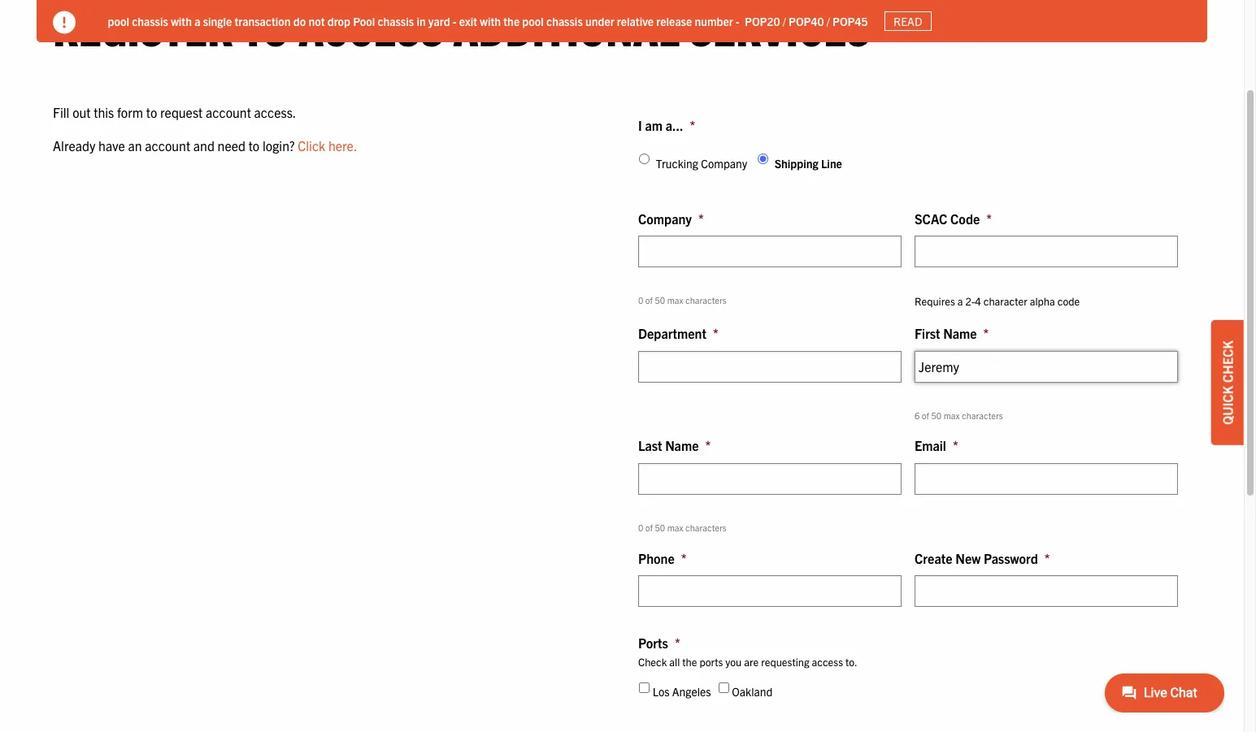 Task type: describe. For each thing, give the bounding box(es) containing it.
Oakland checkbox
[[719, 683, 729, 693]]

ports
[[700, 655, 723, 669]]

0 vertical spatial account
[[206, 104, 251, 120]]

i am a... *
[[638, 117, 695, 133]]

2 chassis from the left
[[378, 13, 414, 28]]

email
[[915, 438, 946, 454]]

quick check
[[1220, 340, 1236, 425]]

of for first
[[922, 410, 929, 421]]

the inside ports * check all the ports you are requesting access to.
[[682, 655, 697, 669]]

click
[[298, 138, 325, 154]]

shipping line
[[775, 156, 842, 171]]

pop45
[[833, 13, 868, 28]]

2 - from the left
[[736, 13, 740, 28]]

pop40
[[789, 13, 825, 28]]

6 of 50 max characters
[[915, 410, 1003, 421]]

last
[[638, 438, 662, 454]]

password
[[984, 550, 1038, 566]]

1 - from the left
[[453, 13, 457, 28]]

1 chassis from the left
[[132, 13, 169, 28]]

los
[[653, 684, 670, 699]]

max for first
[[944, 410, 960, 421]]

to.
[[846, 655, 858, 669]]

angeles
[[672, 684, 711, 699]]

scac
[[915, 210, 948, 227]]

Los Angeles checkbox
[[639, 683, 650, 693]]

of for last
[[646, 522, 653, 533]]

here.
[[328, 138, 357, 154]]

new
[[956, 550, 981, 566]]

trucking company
[[656, 156, 748, 171]]

code
[[1058, 295, 1080, 308]]

oakland
[[732, 684, 773, 699]]

already
[[53, 138, 95, 154]]

yard
[[429, 13, 451, 28]]

6
[[915, 410, 920, 421]]

request
[[160, 104, 203, 120]]

3 chassis from the left
[[547, 13, 583, 28]]

am
[[645, 117, 663, 133]]

solid image
[[53, 11, 76, 34]]

check inside ports * check all the ports you are requesting access to.
[[638, 655, 667, 669]]

last name *
[[638, 438, 711, 454]]

out
[[72, 104, 91, 120]]

* right department
[[713, 325, 719, 342]]

shipping
[[775, 156, 819, 171]]

drop
[[328, 13, 351, 28]]

name for last name
[[665, 438, 699, 454]]

access
[[812, 655, 843, 669]]

in
[[417, 13, 426, 28]]

characters for last name *
[[686, 522, 727, 533]]

pool
[[353, 13, 375, 28]]

transaction
[[235, 13, 291, 28]]

access.
[[254, 104, 296, 120]]

number
[[695, 13, 734, 28]]

line
[[821, 156, 842, 171]]

do
[[294, 13, 306, 28]]

1 with from the left
[[171, 13, 192, 28]]

create
[[915, 550, 953, 566]]

phone *
[[638, 550, 687, 566]]

an
[[128, 138, 142, 154]]

0 vertical spatial to
[[146, 104, 157, 120]]

have
[[98, 138, 125, 154]]

50 for last
[[655, 522, 665, 533]]

alpha
[[1030, 295, 1055, 308]]

0 of 50 max characters for last name
[[638, 522, 727, 533]]

are
[[744, 655, 759, 669]]

read
[[894, 14, 923, 28]]

* inside ports * check all the ports you are requesting access to.
[[675, 635, 680, 652]]

form
[[117, 104, 143, 120]]

* right code
[[987, 210, 992, 227]]

already have an account and need to login? click here.
[[53, 138, 357, 154]]

50 for company
[[655, 295, 665, 306]]

email *
[[915, 438, 958, 454]]

pool chassis with a single transaction  do not drop pool chassis in yard -  exit with the pool chassis under relative release number -  pop20 / pop40 / pop45
[[108, 13, 868, 28]]

requires
[[915, 295, 955, 308]]



Task type: vqa. For each thing, say whether or not it's contained in the screenshot.
main content containing Fill out this form to request account access.
no



Task type: locate. For each thing, give the bounding box(es) containing it.
a
[[195, 13, 201, 28], [958, 295, 963, 308]]

a left single
[[195, 13, 201, 28]]

1 horizontal spatial a
[[958, 295, 963, 308]]

account
[[206, 104, 251, 120], [145, 138, 190, 154]]

0 horizontal spatial account
[[145, 138, 190, 154]]

2 vertical spatial 50
[[655, 522, 665, 533]]

1 horizontal spatial pool
[[523, 13, 544, 28]]

* down trucking company
[[698, 210, 704, 227]]

4
[[975, 295, 981, 308]]

fill
[[53, 104, 69, 120]]

* right phone
[[681, 550, 687, 566]]

50 right 6
[[931, 410, 942, 421]]

0 vertical spatial name
[[943, 325, 977, 342]]

0 of 50 max characters up phone * at bottom
[[638, 522, 727, 533]]

name for first name
[[943, 325, 977, 342]]

the right exit
[[504, 13, 520, 28]]

company left the shipping line radio on the right of the page
[[701, 156, 748, 171]]

2 vertical spatial max
[[667, 522, 684, 533]]

phone
[[638, 550, 675, 566]]

the right all
[[682, 655, 697, 669]]

0 of 50 max characters
[[638, 295, 727, 306], [638, 522, 727, 533]]

0 vertical spatial max
[[667, 295, 684, 306]]

0 vertical spatial characters
[[686, 295, 727, 306]]

pop20
[[745, 13, 781, 28]]

name right last
[[665, 438, 699, 454]]

0 horizontal spatial the
[[504, 13, 520, 28]]

fill out this form to request account access.
[[53, 104, 296, 120]]

* right email
[[953, 438, 958, 454]]

department
[[638, 325, 707, 342]]

0 up department
[[638, 295, 643, 306]]

0 vertical spatial company
[[701, 156, 748, 171]]

50
[[655, 295, 665, 306], [931, 410, 942, 421], [655, 522, 665, 533]]

max for last
[[667, 522, 684, 533]]

0 horizontal spatial -
[[453, 13, 457, 28]]

this
[[94, 104, 114, 120]]

check
[[1220, 340, 1236, 383], [638, 655, 667, 669]]

of
[[646, 295, 653, 306], [922, 410, 929, 421], [646, 522, 653, 533]]

create new password *
[[915, 550, 1050, 566]]

characters up department *
[[686, 295, 727, 306]]

with left single
[[171, 13, 192, 28]]

the
[[504, 13, 520, 28], [682, 655, 697, 669]]

1 vertical spatial 50
[[931, 410, 942, 421]]

company
[[701, 156, 748, 171], [638, 210, 692, 227]]

2 0 from the top
[[638, 522, 643, 533]]

1 / from the left
[[783, 13, 787, 28]]

chassis left under at the top of the page
[[547, 13, 583, 28]]

1 vertical spatial the
[[682, 655, 697, 669]]

scac code *
[[915, 210, 992, 227]]

a left 2-
[[958, 295, 963, 308]]

1 horizontal spatial account
[[206, 104, 251, 120]]

character
[[984, 295, 1028, 308]]

2 vertical spatial characters
[[686, 522, 727, 533]]

1 horizontal spatial /
[[827, 13, 830, 28]]

1 horizontal spatial check
[[1220, 340, 1236, 383]]

los angeles
[[653, 684, 711, 699]]

1 vertical spatial max
[[944, 410, 960, 421]]

characters for company *
[[686, 295, 727, 306]]

1 vertical spatial name
[[665, 438, 699, 454]]

characters for first name *
[[962, 410, 1003, 421]]

ports
[[638, 635, 668, 652]]

0 horizontal spatial chassis
[[132, 13, 169, 28]]

click here. link
[[298, 138, 357, 154]]

0 horizontal spatial company
[[638, 210, 692, 227]]

1 horizontal spatial company
[[701, 156, 748, 171]]

max
[[667, 295, 684, 306], [944, 410, 960, 421], [667, 522, 684, 533]]

0
[[638, 295, 643, 306], [638, 522, 643, 533]]

chassis left single
[[132, 13, 169, 28]]

account up need
[[206, 104, 251, 120]]

0 horizontal spatial check
[[638, 655, 667, 669]]

1 vertical spatial a
[[958, 295, 963, 308]]

1 pool from the left
[[108, 13, 130, 28]]

of for company
[[646, 295, 653, 306]]

chassis left in
[[378, 13, 414, 28]]

max for company
[[667, 295, 684, 306]]

1 horizontal spatial -
[[736, 13, 740, 28]]

* right a...
[[690, 117, 695, 133]]

2 horizontal spatial chassis
[[547, 13, 583, 28]]

first name *
[[915, 325, 989, 342]]

exit
[[460, 13, 478, 28]]

*
[[690, 117, 695, 133], [698, 210, 704, 227], [987, 210, 992, 227], [713, 325, 719, 342], [984, 325, 989, 342], [705, 438, 711, 454], [953, 438, 958, 454], [681, 550, 687, 566], [1045, 550, 1050, 566], [675, 635, 680, 652]]

to right need
[[249, 138, 260, 154]]

1 horizontal spatial with
[[480, 13, 501, 28]]

check down ports on the bottom right of page
[[638, 655, 667, 669]]

None text field
[[638, 351, 902, 383], [638, 464, 902, 495], [638, 576, 902, 608], [638, 351, 902, 383], [638, 464, 902, 495], [638, 576, 902, 608]]

1 0 from the top
[[638, 295, 643, 306]]

department *
[[638, 325, 719, 342]]

1 vertical spatial check
[[638, 655, 667, 669]]

0 vertical spatial 0
[[638, 295, 643, 306]]

of up department
[[646, 295, 653, 306]]

requires a 2-4 character alpha code
[[915, 295, 1080, 308]]

0 horizontal spatial to
[[146, 104, 157, 120]]

- left exit
[[453, 13, 457, 28]]

/
[[783, 13, 787, 28], [827, 13, 830, 28]]

max up department
[[667, 295, 684, 306]]

50 up department
[[655, 295, 665, 306]]

quick
[[1220, 386, 1236, 425]]

name
[[943, 325, 977, 342], [665, 438, 699, 454]]

company *
[[638, 210, 704, 227]]

1 vertical spatial company
[[638, 210, 692, 227]]

0 horizontal spatial a
[[195, 13, 201, 28]]

to
[[146, 104, 157, 120], [249, 138, 260, 154]]

of right 6
[[922, 410, 929, 421]]

characters
[[686, 295, 727, 306], [962, 410, 1003, 421], [686, 522, 727, 533]]

/ left pop40 in the right top of the page
[[783, 13, 787, 28]]

0 vertical spatial the
[[504, 13, 520, 28]]

* right last
[[705, 438, 711, 454]]

first
[[915, 325, 941, 342]]

0 vertical spatial check
[[1220, 340, 1236, 383]]

2 pool from the left
[[523, 13, 544, 28]]

* right password
[[1045, 550, 1050, 566]]

1 horizontal spatial to
[[249, 138, 260, 154]]

1 horizontal spatial name
[[943, 325, 977, 342]]

max up email *
[[944, 410, 960, 421]]

1 vertical spatial 0 of 50 max characters
[[638, 522, 727, 533]]

name right first
[[943, 325, 977, 342]]

ports * check all the ports you are requesting access to.
[[638, 635, 858, 669]]

you
[[726, 655, 742, 669]]

i
[[638, 117, 642, 133]]

trucking
[[656, 156, 699, 171]]

a...
[[666, 117, 683, 133]]

need
[[218, 138, 246, 154]]

0 vertical spatial of
[[646, 295, 653, 306]]

1 horizontal spatial chassis
[[378, 13, 414, 28]]

Shipping Line radio
[[758, 154, 768, 164]]

Trucking Company radio
[[639, 154, 650, 164]]

0 vertical spatial 50
[[655, 295, 665, 306]]

0 vertical spatial 0 of 50 max characters
[[638, 295, 727, 306]]

50 up phone * at bottom
[[655, 522, 665, 533]]

50 for first
[[931, 410, 942, 421]]

account right the "an"
[[145, 138, 190, 154]]

and
[[193, 138, 215, 154]]

0 horizontal spatial name
[[665, 438, 699, 454]]

relative
[[617, 13, 654, 28]]

max up phone * at bottom
[[667, 522, 684, 533]]

1 vertical spatial characters
[[962, 410, 1003, 421]]

2-
[[966, 295, 975, 308]]

0 horizontal spatial pool
[[108, 13, 130, 28]]

characters right 6
[[962, 410, 1003, 421]]

all
[[669, 655, 680, 669]]

0 of 50 max characters for company
[[638, 295, 727, 306]]

1 0 of 50 max characters from the top
[[638, 295, 727, 306]]

1 vertical spatial account
[[145, 138, 190, 154]]

to right form
[[146, 104, 157, 120]]

1 vertical spatial 0
[[638, 522, 643, 533]]

requesting
[[761, 655, 810, 669]]

2 vertical spatial of
[[646, 522, 653, 533]]

company down trucking
[[638, 210, 692, 227]]

* up all
[[675, 635, 680, 652]]

with right exit
[[480, 13, 501, 28]]

2 0 of 50 max characters from the top
[[638, 522, 727, 533]]

0 up phone
[[638, 522, 643, 533]]

2 / from the left
[[827, 13, 830, 28]]

1 horizontal spatial the
[[682, 655, 697, 669]]

quick check link
[[1212, 320, 1244, 445]]

pool right exit
[[523, 13, 544, 28]]

1 vertical spatial to
[[249, 138, 260, 154]]

/ left pop45
[[827, 13, 830, 28]]

1 vertical spatial of
[[922, 410, 929, 421]]

0 vertical spatial a
[[195, 13, 201, 28]]

None text field
[[638, 236, 902, 268], [915, 236, 1178, 268], [915, 351, 1178, 383], [915, 464, 1178, 495], [638, 236, 902, 268], [915, 236, 1178, 268], [915, 351, 1178, 383], [915, 464, 1178, 495]]

0 for company
[[638, 295, 643, 306]]

0 for last name
[[638, 522, 643, 533]]

chassis
[[132, 13, 169, 28], [378, 13, 414, 28], [547, 13, 583, 28]]

pool
[[108, 13, 130, 28], [523, 13, 544, 28]]

with
[[171, 13, 192, 28], [480, 13, 501, 28]]

check up quick
[[1220, 340, 1236, 383]]

pool right solid image
[[108, 13, 130, 28]]

* down requires a 2-4 character alpha code
[[984, 325, 989, 342]]

release
[[657, 13, 693, 28]]

0 of 50 max characters up department *
[[638, 295, 727, 306]]

- right number on the top right of the page
[[736, 13, 740, 28]]

characters up phone * at bottom
[[686, 522, 727, 533]]

of up phone
[[646, 522, 653, 533]]

login?
[[263, 138, 295, 154]]

2 with from the left
[[480, 13, 501, 28]]

0 horizontal spatial with
[[171, 13, 192, 28]]

code
[[951, 210, 980, 227]]

0 horizontal spatial /
[[783, 13, 787, 28]]

single
[[203, 13, 232, 28]]

under
[[586, 13, 615, 28]]

read link
[[885, 11, 932, 31]]

None password field
[[915, 576, 1178, 608]]

not
[[309, 13, 325, 28]]



